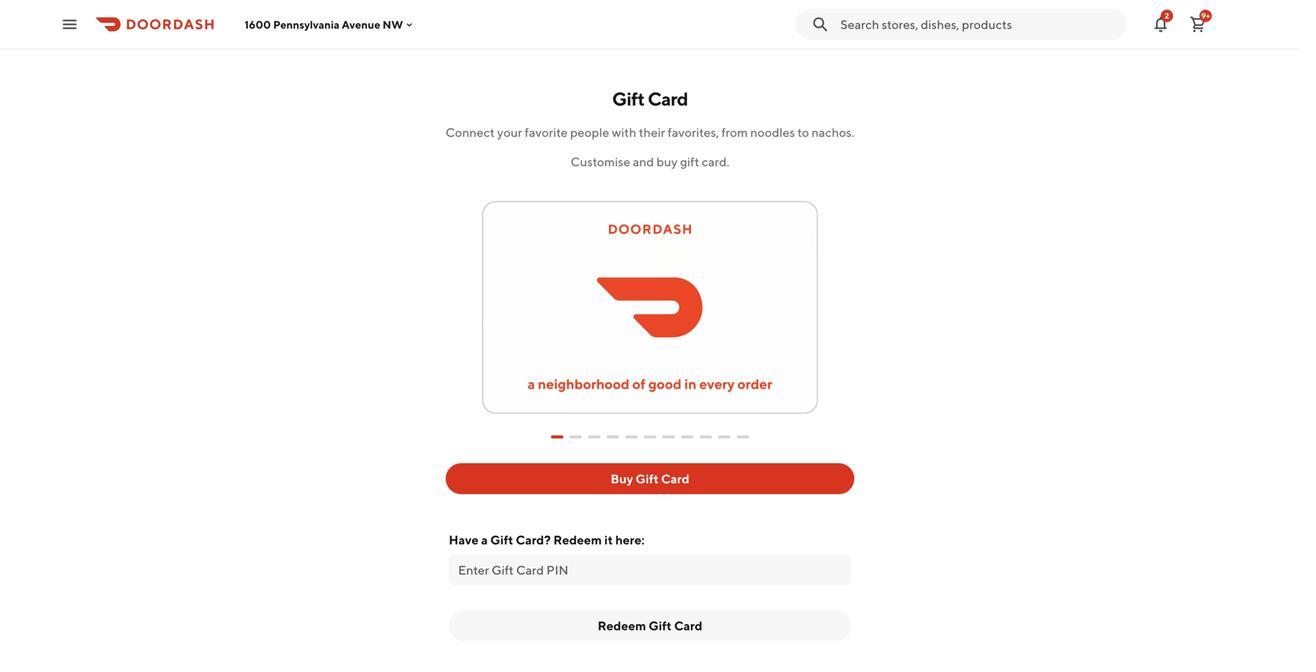 Task type: describe. For each thing, give the bounding box(es) containing it.
gift card
[[612, 88, 688, 110]]

0 vertical spatial card
[[648, 88, 688, 110]]

it
[[605, 533, 613, 548]]

avenue
[[342, 18, 381, 31]]

have
[[449, 533, 479, 548]]

card for buy gift card
[[661, 472, 690, 487]]

from
[[722, 125, 748, 140]]

buy
[[657, 154, 678, 169]]

buy gift card
[[611, 472, 690, 487]]

2
[[1165, 11, 1170, 20]]

redeem inside button
[[598, 619, 646, 634]]

favorite
[[525, 125, 568, 140]]

their
[[639, 125, 665, 140]]

card for redeem gift card
[[674, 619, 703, 634]]

and
[[633, 154, 654, 169]]

have a gift card? redeem it here:
[[449, 533, 645, 548]]

notification bell image
[[1152, 15, 1171, 34]]

1600 pennsylvania avenue nw button
[[245, 18, 416, 31]]

favorites,
[[668, 125, 719, 140]]

Store search: begin typing to search for stores available on DoorDash text field
[[841, 16, 1118, 33]]

redeem gift card
[[598, 619, 703, 634]]

connect
[[446, 125, 495, 140]]



Task type: vqa. For each thing, say whether or not it's contained in the screenshot.
Connect
yes



Task type: locate. For each thing, give the bounding box(es) containing it.
nw
[[383, 18, 403, 31]]

buy
[[611, 472, 633, 487]]

1600
[[245, 18, 271, 31]]

1 vertical spatial card
[[661, 472, 690, 487]]

gift inside the buy gift card button
[[636, 472, 659, 487]]

customise and buy gift card.
[[571, 154, 730, 169]]

with
[[612, 125, 637, 140]]

1600 pennsylvania avenue nw
[[245, 18, 403, 31]]

redeem down have a gift card? redeem it here: text field
[[598, 619, 646, 634]]

buy gift card button
[[446, 464, 855, 495]]

gift
[[680, 154, 700, 169]]

card down have a gift card? redeem it here: text field
[[674, 619, 703, 634]]

gift card slides element
[[551, 423, 749, 451]]

gift right buy
[[636, 472, 659, 487]]

nachos.
[[812, 125, 855, 140]]

here:
[[616, 533, 645, 548]]

1 items, open order cart image
[[1189, 15, 1208, 34]]

redeem gift card button
[[449, 611, 852, 642]]

customise
[[571, 154, 631, 169]]

connect your favorite people with their favorites, from noodles to nachos.
[[446, 125, 855, 140]]

card up their
[[648, 88, 688, 110]]

your
[[497, 125, 522, 140]]

redeem left it
[[554, 533, 602, 548]]

gift inside "redeem gift card" button
[[649, 619, 672, 634]]

card down gift card slides element
[[661, 472, 690, 487]]

noodles
[[751, 125, 795, 140]]

gift right a
[[491, 533, 513, 548]]

9+
[[1202, 11, 1211, 20]]

pennsylvania
[[273, 18, 340, 31]]

gift down have a gift card? redeem it here: text field
[[649, 619, 672, 634]]

Have a Gift Card? Redeem it here: text field
[[458, 562, 842, 579]]

9+ button
[[1183, 9, 1214, 40]]

card?
[[516, 533, 551, 548]]

gift card with doordash decoration image
[[476, 183, 824, 420]]

card.
[[702, 154, 730, 169]]

card
[[648, 88, 688, 110], [661, 472, 690, 487], [674, 619, 703, 634]]

gift up with
[[612, 88, 645, 110]]

a
[[481, 533, 488, 548]]

people
[[570, 125, 610, 140]]

open menu image
[[60, 15, 79, 34]]

1 vertical spatial redeem
[[598, 619, 646, 634]]

0 vertical spatial redeem
[[554, 533, 602, 548]]

to
[[798, 125, 809, 140]]

redeem
[[554, 533, 602, 548], [598, 619, 646, 634]]

gift
[[612, 88, 645, 110], [636, 472, 659, 487], [491, 533, 513, 548], [649, 619, 672, 634]]

2 vertical spatial card
[[674, 619, 703, 634]]



